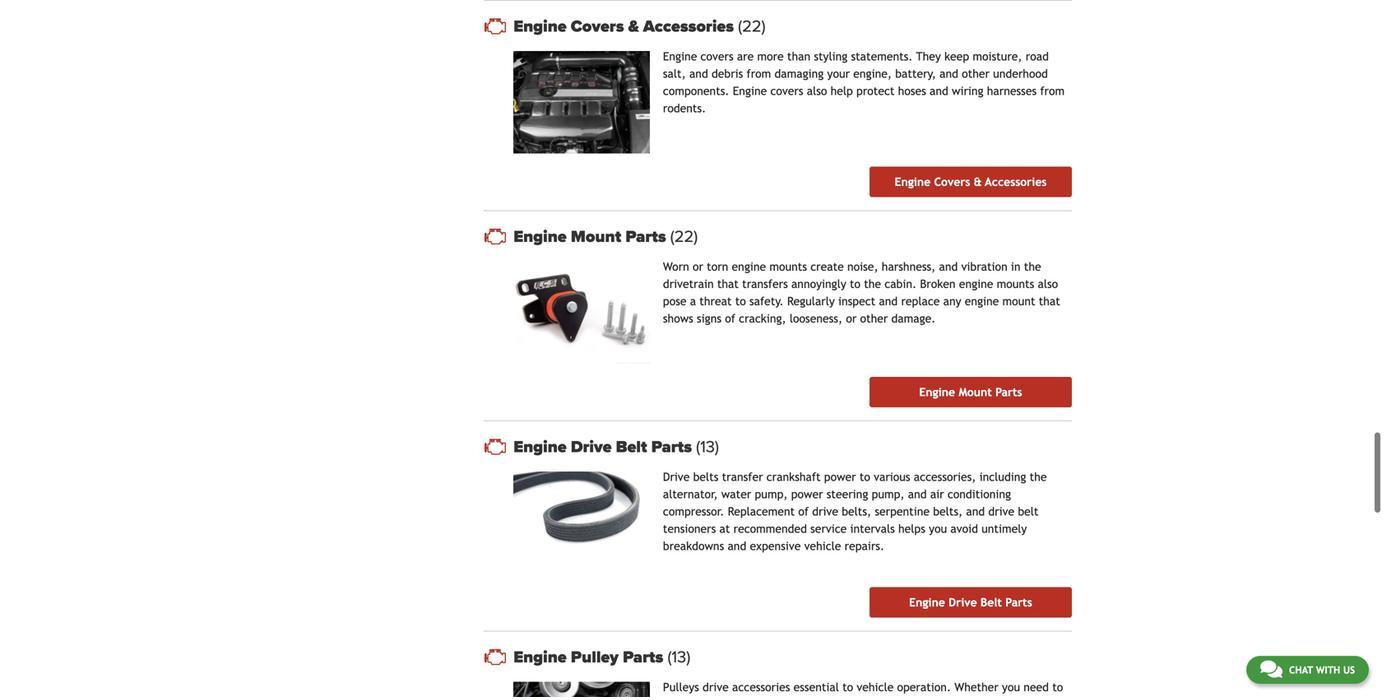 Task type: vqa. For each thing, say whether or not it's contained in the screenshot.
rightmost Belt
yes



Task type: describe. For each thing, give the bounding box(es) containing it.
and right "hoses"
[[930, 84, 949, 98]]

2 pump, from the left
[[872, 488, 905, 501]]

damage.
[[892, 312, 936, 325]]

and down cabin.
[[879, 295, 898, 308]]

1 vertical spatial to
[[735, 295, 746, 308]]

recommended
[[734, 522, 807, 535]]

than
[[788, 50, 811, 63]]

also inside worn or torn engine mounts create noise, harshness, and vibration in the drivetrain that transfers annoyingly to the cabin. broken engine mounts also pose a threat to safety. regularly inspect and replace any engine mount that shows signs of cracking, looseness, or other damage.
[[1038, 277, 1058, 291]]

and down 'at'
[[728, 539, 747, 553]]

broken
[[920, 277, 956, 291]]

engine pulley parts link
[[514, 647, 1072, 667]]

avoid
[[951, 522, 978, 535]]

1 vertical spatial covers
[[771, 84, 804, 98]]

engine,
[[854, 67, 892, 80]]

0 vertical spatial the
[[1024, 260, 1042, 273]]

0 horizontal spatial mounts
[[770, 260, 807, 273]]

underhood
[[993, 67, 1048, 80]]

repairs.
[[845, 539, 885, 553]]

more
[[758, 50, 784, 63]]

us
[[1344, 664, 1355, 676]]

replace
[[902, 295, 940, 308]]

cracking,
[[739, 312, 787, 325]]

mount for bottom engine mount parts link
[[959, 386, 992, 399]]

various
[[874, 470, 911, 484]]

tensioners
[[663, 522, 716, 535]]

alternator,
[[663, 488, 718, 501]]

engine drive belt parts thumbnail image image
[[514, 472, 650, 574]]

styling
[[814, 50, 848, 63]]

1 vertical spatial &
[[974, 175, 982, 189]]

and up broken
[[939, 260, 958, 273]]

safety.
[[750, 295, 784, 308]]

mount
[[1003, 295, 1036, 308]]

transfers
[[742, 277, 788, 291]]

1 belts, from the left
[[842, 505, 872, 518]]

crankshaft
[[767, 470, 821, 484]]

engine covers & accessories thumbnail image image
[[514, 51, 650, 154]]

engine mount parts thumbnail image image
[[514, 261, 650, 364]]

conditioning
[[948, 488, 1012, 501]]

road
[[1026, 50, 1049, 63]]

shows
[[663, 312, 694, 325]]

battery,
[[896, 67, 936, 80]]

1 pump, from the left
[[755, 488, 788, 501]]

components.
[[663, 84, 730, 98]]

accessories for topmost engine covers & accessories link
[[643, 17, 734, 36]]

air
[[931, 488, 944, 501]]

signs
[[697, 312, 722, 325]]

vehicle
[[805, 539, 841, 553]]

1 horizontal spatial mounts
[[997, 277, 1035, 291]]

any
[[944, 295, 962, 308]]

0 vertical spatial engine mount parts link
[[514, 227, 1072, 247]]

belt
[[1018, 505, 1039, 518]]

1 vertical spatial that
[[1039, 295, 1061, 308]]

engine drive belt parts for top engine drive belt parts "link"
[[514, 437, 696, 457]]

1 vertical spatial engine covers & accessories link
[[870, 167, 1072, 197]]

water
[[722, 488, 752, 501]]

mount for the top engine mount parts link
[[571, 227, 622, 247]]

protect
[[857, 84, 895, 98]]

a
[[690, 295, 696, 308]]

chat
[[1290, 664, 1314, 676]]

help
[[831, 84, 853, 98]]

vibration
[[962, 260, 1008, 273]]

accessories,
[[914, 470, 976, 484]]

engine covers are more than styling statements. they keep moisture, road salt, and debris from damaging your engine, battery, and other underhood components. engine covers also help protect hoses and wiring harnesses from rodents.
[[663, 50, 1065, 115]]

worn or torn engine mounts create noise, harshness, and vibration in the drivetrain that transfers annoyingly to the cabin. broken engine mounts also pose a threat to safety. regularly inspect and replace any engine mount that shows signs of cracking, looseness, or other damage.
[[663, 260, 1061, 325]]

they
[[916, 50, 941, 63]]

of inside worn or torn engine mounts create noise, harshness, and vibration in the drivetrain that transfers annoyingly to the cabin. broken engine mounts also pose a threat to safety. regularly inspect and replace any engine mount that shows signs of cracking, looseness, or other damage.
[[725, 312, 736, 325]]

your
[[828, 67, 850, 80]]

serpentine
[[875, 505, 930, 518]]

the inside drive belts transfer crankshaft power to various accessories, including the alternator, water pump, power steering pump, and air conditioning compressor. replacement of drive belts, serpentine belts, and drive belt tensioners at recommended service intervals helps you avoid untimely breakdowns and expensive vehicle repairs.
[[1030, 470, 1047, 484]]

wiring
[[952, 84, 984, 98]]

engine pulley parts thumbnail image image
[[514, 682, 650, 697]]

with
[[1316, 664, 1341, 676]]

hoses
[[898, 84, 927, 98]]

pose
[[663, 295, 687, 308]]

0 vertical spatial or
[[693, 260, 704, 273]]

1 vertical spatial power
[[791, 488, 823, 501]]

helps
[[899, 522, 926, 535]]

engine drive belt parts for bottommost engine drive belt parts "link"
[[910, 596, 1033, 609]]

threat
[[700, 295, 732, 308]]

replacement
[[728, 505, 795, 518]]

regularly
[[788, 295, 835, 308]]

0 vertical spatial engine drive belt parts link
[[514, 437, 1072, 457]]

chat with us
[[1290, 664, 1355, 676]]

0 vertical spatial engine
[[732, 260, 766, 273]]



Task type: locate. For each thing, give the bounding box(es) containing it.
also
[[807, 84, 827, 98], [1038, 277, 1058, 291]]

2 vertical spatial the
[[1030, 470, 1047, 484]]

0 vertical spatial also
[[807, 84, 827, 98]]

statements.
[[851, 50, 913, 63]]

1 horizontal spatial belt
[[981, 596, 1002, 609]]

2 belts, from the left
[[933, 505, 963, 518]]

0 horizontal spatial engine covers & accessories
[[514, 17, 738, 36]]

1 horizontal spatial mount
[[959, 386, 992, 399]]

to right the threat
[[735, 295, 746, 308]]

1 vertical spatial accessories
[[985, 175, 1047, 189]]

engine
[[514, 17, 567, 36], [663, 50, 697, 63], [733, 84, 767, 98], [895, 175, 931, 189], [514, 227, 567, 247], [920, 386, 956, 399], [514, 437, 567, 457], [910, 596, 946, 609], [514, 647, 567, 667]]

intervals
[[851, 522, 895, 535]]

1 horizontal spatial covers
[[934, 175, 971, 189]]

0 vertical spatial engine drive belt parts
[[514, 437, 696, 457]]

0 horizontal spatial or
[[693, 260, 704, 273]]

and
[[690, 67, 708, 80], [940, 67, 959, 80], [930, 84, 949, 98], [939, 260, 958, 273], [879, 295, 898, 308], [908, 488, 927, 501], [966, 505, 985, 518], [728, 539, 747, 553]]

0 vertical spatial mount
[[571, 227, 622, 247]]

2 vertical spatial engine
[[965, 295, 999, 308]]

other inside worn or torn engine mounts create noise, harshness, and vibration in the drivetrain that transfers annoyingly to the cabin. broken engine mounts also pose a threat to safety. regularly inspect and replace any engine mount that shows signs of cracking, looseness, or other damage.
[[860, 312, 888, 325]]

engine pulley parts
[[514, 647, 668, 667]]

0 vertical spatial accessories
[[643, 17, 734, 36]]

belts, down steering
[[842, 505, 872, 518]]

1 vertical spatial also
[[1038, 277, 1058, 291]]

mount
[[571, 227, 622, 247], [959, 386, 992, 399]]

1 vertical spatial engine mount parts
[[920, 386, 1023, 399]]

1 vertical spatial engine mount parts link
[[870, 377, 1072, 407]]

2 horizontal spatial drive
[[949, 596, 977, 609]]

mounts down in
[[997, 277, 1035, 291]]

0 vertical spatial mounts
[[770, 260, 807, 273]]

1 horizontal spatial also
[[1038, 277, 1058, 291]]

engine covers & accessories link
[[514, 17, 1072, 36], [870, 167, 1072, 197]]

covers up the 'debris'
[[701, 50, 734, 63]]

drive
[[812, 505, 839, 518], [989, 505, 1015, 518]]

noise,
[[848, 260, 879, 273]]

covers
[[571, 17, 624, 36], [934, 175, 971, 189]]

0 vertical spatial belt
[[616, 437, 647, 457]]

belt inside "link"
[[981, 596, 1002, 609]]

engine right any
[[965, 295, 999, 308]]

pump,
[[755, 488, 788, 501], [872, 488, 905, 501]]

0 vertical spatial engine covers & accessories link
[[514, 17, 1072, 36]]

damaging
[[775, 67, 824, 80]]

0 horizontal spatial that
[[717, 277, 739, 291]]

worn
[[663, 260, 689, 273]]

engine mount parts for bottom engine mount parts link
[[920, 386, 1023, 399]]

1 vertical spatial mount
[[959, 386, 992, 399]]

or down inspect in the right of the page
[[846, 312, 857, 325]]

0 horizontal spatial other
[[860, 312, 888, 325]]

covers down damaging
[[771, 84, 804, 98]]

1 horizontal spatial from
[[1041, 84, 1065, 98]]

engine drive belt parts down avoid
[[910, 596, 1033, 609]]

belts, up you
[[933, 505, 963, 518]]

you
[[929, 522, 947, 535]]

0 vertical spatial from
[[747, 67, 771, 80]]

1 vertical spatial of
[[799, 505, 809, 518]]

pump, up replacement
[[755, 488, 788, 501]]

drive down avoid
[[949, 596, 977, 609]]

1 vertical spatial engine covers & accessories
[[895, 175, 1047, 189]]

power
[[824, 470, 856, 484], [791, 488, 823, 501]]

0 horizontal spatial pump,
[[755, 488, 788, 501]]

steering
[[827, 488, 869, 501]]

0 horizontal spatial from
[[747, 67, 771, 80]]

at
[[720, 522, 730, 535]]

covers
[[701, 50, 734, 63], [771, 84, 804, 98]]

and left "air"
[[908, 488, 927, 501]]

engine drive belt parts link up crankshaft
[[514, 437, 1072, 457]]

breakdowns
[[663, 539, 724, 553]]

the down noise, at the right
[[864, 277, 881, 291]]

mounts up transfers
[[770, 260, 807, 273]]

engine covers & accessories
[[514, 17, 738, 36], [895, 175, 1047, 189]]

1 vertical spatial the
[[864, 277, 881, 291]]

to
[[850, 277, 861, 291], [735, 295, 746, 308], [860, 470, 871, 484]]

1 drive from the left
[[812, 505, 839, 518]]

also inside engine covers are more than styling statements. they keep moisture, road salt, and debris from damaging your engine, battery, and other underhood components. engine covers also help protect hoses and wiring harnesses from rodents.
[[807, 84, 827, 98]]

2 drive from the left
[[989, 505, 1015, 518]]

1 horizontal spatial &
[[974, 175, 982, 189]]

belt for bottommost engine drive belt parts "link"
[[981, 596, 1002, 609]]

in
[[1011, 260, 1021, 273]]

belts
[[693, 470, 719, 484]]

compressor.
[[663, 505, 725, 518]]

drive up untimely
[[989, 505, 1015, 518]]

to inside drive belts transfer crankshaft power to various accessories, including the alternator, water pump, power steering pump, and air conditioning compressor. replacement of drive belts, serpentine belts, and drive belt tensioners at recommended service intervals helps you avoid untimely breakdowns and expensive vehicle repairs.
[[860, 470, 871, 484]]

of right signs on the top of page
[[725, 312, 736, 325]]

debris
[[712, 67, 743, 80]]

0 vertical spatial that
[[717, 277, 739, 291]]

2 vertical spatial to
[[860, 470, 871, 484]]

1 vertical spatial other
[[860, 312, 888, 325]]

0 horizontal spatial of
[[725, 312, 736, 325]]

drive up alternator,
[[663, 470, 690, 484]]

drive up service
[[812, 505, 839, 518]]

1 horizontal spatial engine mount parts
[[920, 386, 1023, 399]]

that right mount
[[1039, 295, 1061, 308]]

engine drive belt parts
[[514, 437, 696, 457], [910, 596, 1033, 609]]

rodents.
[[663, 102, 706, 115]]

harnesses
[[987, 84, 1037, 98]]

other
[[962, 67, 990, 80], [860, 312, 888, 325]]

create
[[811, 260, 844, 273]]

moisture,
[[973, 50, 1023, 63]]

belt for top engine drive belt parts "link"
[[616, 437, 647, 457]]

other down inspect in the right of the page
[[860, 312, 888, 325]]

0 horizontal spatial engine drive belt parts
[[514, 437, 696, 457]]

cabin.
[[885, 277, 917, 291]]

of down crankshaft
[[799, 505, 809, 518]]

and down keep on the right top of page
[[940, 67, 959, 80]]

0 horizontal spatial &
[[628, 17, 639, 36]]

keep
[[945, 50, 970, 63]]

1 vertical spatial belt
[[981, 596, 1002, 609]]

0 horizontal spatial drive
[[571, 437, 612, 457]]

engine drive belt parts inside "link"
[[910, 596, 1033, 609]]

drive belts transfer crankshaft power to various accessories, including the alternator, water pump, power steering pump, and air conditioning compressor. replacement of drive belts, serpentine belts, and drive belt tensioners at recommended service intervals helps you avoid untimely breakdowns and expensive vehicle repairs.
[[663, 470, 1047, 553]]

power down crankshaft
[[791, 488, 823, 501]]

engine mount parts
[[514, 227, 671, 247], [920, 386, 1023, 399]]

1 horizontal spatial drive
[[989, 505, 1015, 518]]

0 horizontal spatial covers
[[571, 17, 624, 36]]

to up inspect in the right of the page
[[850, 277, 861, 291]]

1 vertical spatial drive
[[663, 470, 690, 484]]

salt,
[[663, 67, 686, 80]]

&
[[628, 17, 639, 36], [974, 175, 982, 189]]

0 vertical spatial covers
[[701, 50, 734, 63]]

0 horizontal spatial also
[[807, 84, 827, 98]]

0 horizontal spatial mount
[[571, 227, 622, 247]]

1 vertical spatial from
[[1041, 84, 1065, 98]]

engine mount parts for the top engine mount parts link
[[514, 227, 671, 247]]

from down underhood
[[1041, 84, 1065, 98]]

1 vertical spatial mounts
[[997, 277, 1035, 291]]

0 vertical spatial power
[[824, 470, 856, 484]]

engine drive belt parts link down avoid
[[870, 587, 1072, 618]]

0 horizontal spatial belts,
[[842, 505, 872, 518]]

0 vertical spatial covers
[[571, 17, 624, 36]]

expensive
[[750, 539, 801, 553]]

from down more on the top right of the page
[[747, 67, 771, 80]]

1 horizontal spatial of
[[799, 505, 809, 518]]

0 horizontal spatial accessories
[[643, 17, 734, 36]]

0 vertical spatial other
[[962, 67, 990, 80]]

including
[[980, 470, 1027, 484]]

looseness,
[[790, 312, 843, 325]]

0 vertical spatial engine covers & accessories
[[514, 17, 738, 36]]

engine drive belt parts link
[[514, 437, 1072, 457], [870, 587, 1072, 618]]

1 horizontal spatial power
[[824, 470, 856, 484]]

of inside drive belts transfer crankshaft power to various accessories, including the alternator, water pump, power steering pump, and air conditioning compressor. replacement of drive belts, serpentine belts, and drive belt tensioners at recommended service intervals helps you avoid untimely breakdowns and expensive vehicle repairs.
[[799, 505, 809, 518]]

0 vertical spatial of
[[725, 312, 736, 325]]

0 vertical spatial to
[[850, 277, 861, 291]]

1 horizontal spatial drive
[[663, 470, 690, 484]]

1 horizontal spatial engine covers & accessories
[[895, 175, 1047, 189]]

engine up transfers
[[732, 260, 766, 273]]

and up components.
[[690, 67, 708, 80]]

1 horizontal spatial covers
[[771, 84, 804, 98]]

annoyingly
[[792, 277, 847, 291]]

mounts
[[770, 260, 807, 273], [997, 277, 1035, 291]]

the right in
[[1024, 260, 1042, 273]]

0 vertical spatial drive
[[571, 437, 612, 457]]

0 horizontal spatial power
[[791, 488, 823, 501]]

transfer
[[722, 470, 763, 484]]

and down conditioning
[[966, 505, 985, 518]]

1 vertical spatial covers
[[934, 175, 971, 189]]

pulley
[[571, 647, 619, 667]]

accessories
[[643, 17, 734, 36], [985, 175, 1047, 189]]

comments image
[[1261, 659, 1283, 679]]

power up steering
[[824, 470, 856, 484]]

or left torn at the right top of the page
[[693, 260, 704, 273]]

1 vertical spatial engine drive belt parts link
[[870, 587, 1072, 618]]

1 horizontal spatial or
[[846, 312, 857, 325]]

that down torn at the right top of the page
[[717, 277, 739, 291]]

1 horizontal spatial that
[[1039, 295, 1061, 308]]

belt
[[616, 437, 647, 457], [981, 596, 1002, 609]]

parts
[[626, 227, 666, 247], [996, 386, 1023, 399], [652, 437, 692, 457], [1006, 596, 1033, 609], [623, 647, 664, 667]]

0 vertical spatial engine mount parts
[[514, 227, 671, 247]]

drivetrain
[[663, 277, 714, 291]]

1 vertical spatial engine drive belt parts
[[910, 596, 1033, 609]]

0 horizontal spatial belt
[[616, 437, 647, 457]]

1 horizontal spatial accessories
[[985, 175, 1047, 189]]

torn
[[707, 260, 729, 273]]

other inside engine covers are more than styling statements. they keep moisture, road salt, and debris from damaging your engine, battery, and other underhood components. engine covers also help protect hoses and wiring harnesses from rodents.
[[962, 67, 990, 80]]

2 vertical spatial drive
[[949, 596, 977, 609]]

other up the wiring
[[962, 67, 990, 80]]

0 horizontal spatial covers
[[701, 50, 734, 63]]

drive inside drive belts transfer crankshaft power to various accessories, including the alternator, water pump, power steering pump, and air conditioning compressor. replacement of drive belts, serpentine belts, and drive belt tensioners at recommended service intervals helps you avoid untimely breakdowns and expensive vehicle repairs.
[[663, 470, 690, 484]]

engine down vibration
[[959, 277, 994, 291]]

drive up engine drive belt parts thumbnail image
[[571, 437, 612, 457]]

1 horizontal spatial other
[[962, 67, 990, 80]]

to up steering
[[860, 470, 871, 484]]

1 horizontal spatial pump,
[[872, 488, 905, 501]]

the right 'including'
[[1030, 470, 1047, 484]]

the
[[1024, 260, 1042, 273], [864, 277, 881, 291], [1030, 470, 1047, 484]]

1 vertical spatial or
[[846, 312, 857, 325]]

harshness,
[[882, 260, 936, 273]]

from
[[747, 67, 771, 80], [1041, 84, 1065, 98]]

0 horizontal spatial engine mount parts
[[514, 227, 671, 247]]

chat with us link
[[1247, 656, 1369, 684]]

pump, down various
[[872, 488, 905, 501]]

0 horizontal spatial drive
[[812, 505, 839, 518]]

1 horizontal spatial belts,
[[933, 505, 963, 518]]

engine mount parts link
[[514, 227, 1072, 247], [870, 377, 1072, 407]]

service
[[811, 522, 847, 535]]

accessories for engine covers & accessories link to the bottom
[[985, 175, 1047, 189]]

0 vertical spatial &
[[628, 17, 639, 36]]

1 horizontal spatial engine drive belt parts
[[910, 596, 1033, 609]]

1 vertical spatial engine
[[959, 277, 994, 291]]

engine drive belt parts up engine drive belt parts thumbnail image
[[514, 437, 696, 457]]

inspect
[[839, 295, 876, 308]]

or
[[693, 260, 704, 273], [846, 312, 857, 325]]

are
[[737, 50, 754, 63]]

untimely
[[982, 522, 1027, 535]]



